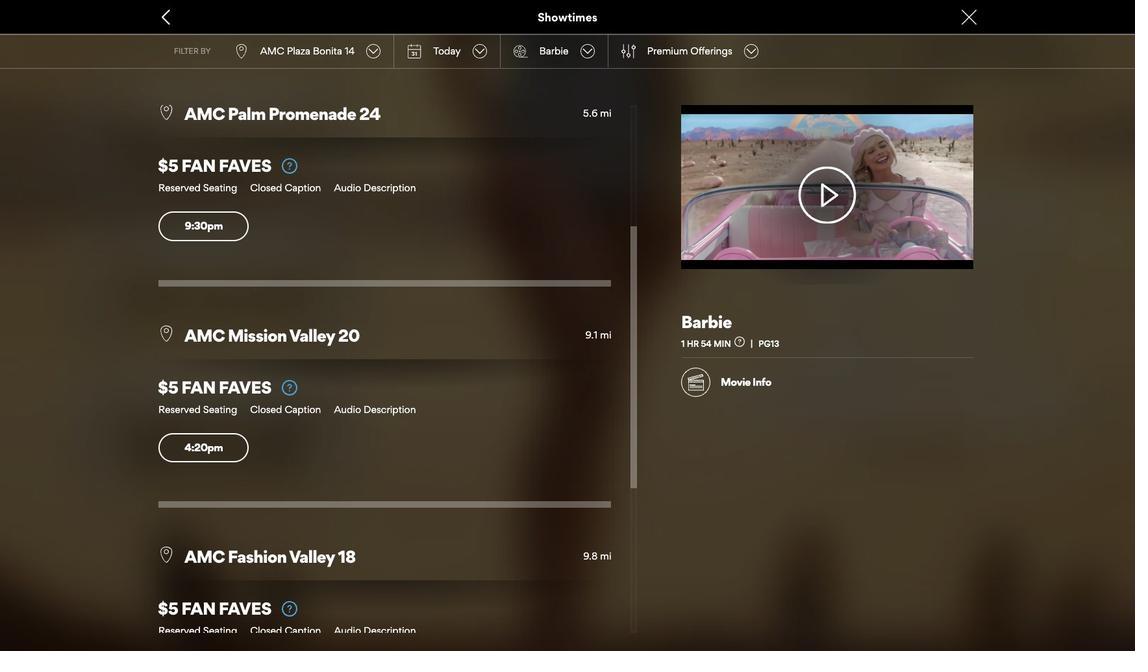 Task type: vqa. For each thing, say whether or not it's contained in the screenshot.
second 2023 from the right
no



Task type: locate. For each thing, give the bounding box(es) containing it.
1 vertical spatial $5 fan faves
[[158, 377, 271, 398]]

audio
[[334, 182, 361, 194], [334, 404, 361, 416], [334, 626, 361, 638]]

movie info button
[[681, 368, 771, 397]]

faves down 'mission'
[[219, 377, 271, 398]]

24
[[359, 103, 380, 124]]

1 mi from the top
[[600, 107, 611, 120]]

fan
[[181, 155, 216, 176], [181, 377, 216, 398], [181, 599, 216, 620]]

1 description from the top
[[364, 182, 416, 194]]

2 faves from the top
[[219, 377, 271, 398]]

amc left palm
[[184, 103, 225, 124]]

faves
[[219, 155, 271, 176], [219, 377, 271, 398], [219, 599, 271, 620]]

1 closed caption from the top
[[250, 182, 321, 194]]

1 vertical spatial reserved seating
[[158, 404, 237, 416]]

amc for amc plaza bonita 14
[[260, 44, 284, 57]]

1 vertical spatial faves
[[219, 377, 271, 398]]

more information about $5 fan faves image down amc palm promenade 24
[[282, 159, 297, 174]]

valley
[[289, 325, 335, 346], [289, 547, 335, 568]]

2 mi from the top
[[600, 329, 611, 341]]

play trailer for barbie image
[[681, 105, 973, 270], [781, 166, 874, 224]]

pg13
[[759, 339, 779, 349]]

info
[[753, 376, 771, 389]]

1 vertical spatial seating
[[203, 404, 237, 416]]

seating
[[203, 182, 237, 194], [203, 404, 237, 416], [203, 626, 237, 638]]

fan for amc palm promenade 24
[[181, 155, 216, 176]]

mi for amc palm promenade 24
[[600, 107, 611, 120]]

2 audio description from the top
[[334, 404, 416, 416]]

mi right 9.1
[[600, 329, 611, 341]]

3 fan from the top
[[181, 599, 216, 620]]

9.8
[[583, 551, 598, 563]]

1 vertical spatial $5
[[158, 377, 178, 398]]

barbie down showtimes
[[539, 44, 569, 57]]

amc
[[260, 44, 284, 57], [184, 103, 225, 124], [184, 325, 225, 346], [184, 547, 225, 568]]

0 vertical spatial closed caption
[[250, 182, 321, 194]]

2 vertical spatial $5 fan faves
[[158, 599, 271, 620]]

3 reserved from the top
[[158, 626, 201, 638]]

1 more information about $5 fan faves image from the top
[[282, 159, 297, 174]]

9.1
[[585, 329, 598, 341]]

3 audio description from the top
[[334, 626, 416, 638]]

3 seating from the top
[[203, 626, 237, 638]]

1 reserved from the top
[[158, 182, 201, 194]]

2 vertical spatial audio description
[[334, 626, 416, 638]]

reserved
[[158, 182, 201, 194], [158, 404, 201, 416], [158, 626, 201, 638]]

3 closed from the top
[[250, 626, 282, 638]]

3 caption from the top
[[285, 626, 321, 638]]

2 closed from the top
[[250, 404, 282, 416]]

description
[[364, 182, 416, 194], [364, 404, 416, 416], [364, 626, 416, 638]]

audio for 18
[[334, 626, 361, 638]]

more information about $5 fan faves image for mission
[[282, 380, 297, 396]]

1 vertical spatial barbie
[[681, 312, 732, 333]]

offerings
[[690, 44, 732, 57]]

amc left 'fashion'
[[184, 547, 225, 568]]

1 vertical spatial mi
[[600, 329, 611, 341]]

faves for fashion
[[219, 599, 271, 620]]

1 audio from the top
[[334, 182, 361, 194]]

3 more information about $5 fan faves image from the top
[[282, 602, 297, 618]]

fan for amc mission valley 20
[[181, 377, 216, 398]]

2 vertical spatial faves
[[219, 599, 271, 620]]

0 vertical spatial description
[[364, 182, 416, 194]]

fan for amc fashion valley 18
[[181, 599, 216, 620]]

1 vertical spatial caption
[[285, 404, 321, 416]]

9.1 miles element
[[585, 329, 611, 341]]

1 audio description from the top
[[334, 182, 416, 194]]

0 vertical spatial audio
[[334, 182, 361, 194]]

2 vertical spatial seating
[[203, 626, 237, 638]]

amc left 'mission'
[[184, 325, 225, 346]]

1 vertical spatial audio
[[334, 404, 361, 416]]

amc for amc mission valley 20
[[184, 325, 225, 346]]

1 seating from the top
[[203, 182, 237, 194]]

2 vertical spatial caption
[[285, 626, 321, 638]]

2 vertical spatial reserved
[[158, 626, 201, 638]]

2 $5 fan faves from the top
[[158, 377, 271, 398]]

1 faves from the top
[[219, 155, 271, 176]]

1 vertical spatial closed caption
[[250, 404, 321, 416]]

2 vertical spatial $5
[[158, 599, 178, 620]]

3 mi from the top
[[600, 551, 611, 563]]

1 $5 fan faves from the top
[[158, 155, 271, 176]]

seating for palm
[[203, 182, 237, 194]]

1 vertical spatial fan
[[181, 377, 216, 398]]

mi
[[600, 107, 611, 120], [600, 329, 611, 341], [600, 551, 611, 563]]

premium
[[647, 44, 688, 57]]

2 fan from the top
[[181, 377, 216, 398]]

3 closed caption from the top
[[250, 626, 321, 638]]

barbie
[[539, 44, 569, 57], [681, 312, 732, 333]]

seating for mission
[[203, 404, 237, 416]]

2 caption from the top
[[285, 404, 321, 416]]

1 vertical spatial closed
[[250, 404, 282, 416]]

$5 fan faves for fashion
[[158, 599, 271, 620]]

audio for 24
[[334, 182, 361, 194]]

0 vertical spatial reserved
[[158, 182, 201, 194]]

2 valley from the top
[[289, 547, 335, 568]]

2 vertical spatial description
[[364, 626, 416, 638]]

more information about $5 fan faves image down amc fashion valley 18
[[282, 602, 297, 618]]

2 vertical spatial mi
[[600, 551, 611, 563]]

description for amc mission valley 20
[[364, 404, 416, 416]]

promenade
[[268, 103, 356, 124]]

faves for mission
[[219, 377, 271, 398]]

mission
[[228, 325, 287, 346]]

faves down palm
[[219, 155, 271, 176]]

reserved seating
[[158, 182, 237, 194], [158, 404, 237, 416], [158, 626, 237, 638]]

0 vertical spatial valley
[[289, 325, 335, 346]]

showtimes
[[538, 10, 597, 24]]

faves down 'amc fashion valley 18' link
[[219, 599, 271, 620]]

closed for fashion
[[250, 626, 282, 638]]

2 description from the top
[[364, 404, 416, 416]]

2 more information about $5 fan faves image from the top
[[282, 380, 297, 396]]

1 vertical spatial reserved
[[158, 404, 201, 416]]

2 vertical spatial closed caption
[[250, 626, 321, 638]]

2 vertical spatial audio
[[334, 626, 361, 638]]

0 vertical spatial $5
[[158, 155, 178, 176]]

3 audio from the top
[[334, 626, 361, 638]]

by
[[201, 46, 211, 56]]

$5 for amc mission valley 20
[[158, 377, 178, 398]]

0 vertical spatial fan
[[181, 155, 216, 176]]

1 valley from the top
[[289, 325, 335, 346]]

valley left the 20
[[289, 325, 335, 346]]

0 vertical spatial barbie
[[539, 44, 569, 57]]

2 reserved from the top
[[158, 404, 201, 416]]

0 vertical spatial faves
[[219, 155, 271, 176]]

0 vertical spatial audio description
[[334, 182, 416, 194]]

closed for mission
[[250, 404, 282, 416]]

2 vertical spatial reserved seating
[[158, 626, 237, 638]]

1 $5 from the top
[[158, 155, 178, 176]]

mi right 9.8
[[600, 551, 611, 563]]

2 vertical spatial closed
[[250, 626, 282, 638]]

closed caption for mission
[[250, 404, 321, 416]]

1 vertical spatial valley
[[289, 547, 335, 568]]

0 vertical spatial caption
[[285, 182, 321, 194]]

barbie up "54"
[[681, 312, 732, 333]]

caption for fashion
[[285, 626, 321, 638]]

premium offerings
[[647, 44, 732, 57]]

movie info
[[721, 376, 771, 389]]

mi right 5.6
[[600, 107, 611, 120]]

caption for mission
[[285, 404, 321, 416]]

1 hr 54 min
[[681, 339, 731, 349]]

1 vertical spatial audio description
[[334, 404, 416, 416]]

closed
[[250, 182, 282, 194], [250, 404, 282, 416], [250, 626, 282, 638]]

valley left 18
[[289, 547, 335, 568]]

2 $5 from the top
[[158, 377, 178, 398]]

3 reserved seating from the top
[[158, 626, 237, 638]]

3 faves from the top
[[219, 599, 271, 620]]

9.1 mi
[[585, 329, 611, 341]]

$5 for amc palm promenade 24
[[158, 155, 178, 176]]

0 vertical spatial mi
[[600, 107, 611, 120]]

0 vertical spatial seating
[[203, 182, 237, 194]]

$5 fan faves
[[158, 155, 271, 176], [158, 377, 271, 398], [158, 599, 271, 620]]

more information about $5 fan faves image
[[282, 159, 297, 174], [282, 380, 297, 396], [282, 602, 297, 618]]

2 seating from the top
[[203, 404, 237, 416]]

amc left plaza at the top left
[[260, 44, 284, 57]]

valley for fashion
[[289, 547, 335, 568]]

3 description from the top
[[364, 626, 416, 638]]

2 reserved seating from the top
[[158, 404, 237, 416]]

1 hr 54 min button
[[681, 337, 759, 349]]

3 $5 fan faves from the top
[[158, 599, 271, 620]]

$5
[[158, 155, 178, 176], [158, 377, 178, 398], [158, 599, 178, 620]]

0 vertical spatial $5 fan faves
[[158, 155, 271, 176]]

1 caption from the top
[[285, 182, 321, 194]]

audio description
[[334, 182, 416, 194], [334, 404, 416, 416], [334, 626, 416, 638]]

1 closed from the top
[[250, 182, 282, 194]]

0 vertical spatial more information about $5 fan faves image
[[282, 159, 297, 174]]

2 closed caption from the top
[[250, 404, 321, 416]]

0 vertical spatial reserved seating
[[158, 182, 237, 194]]

reserved for amc fashion valley 18
[[158, 626, 201, 638]]

mi for amc mission valley 20
[[600, 329, 611, 341]]

closed caption
[[250, 182, 321, 194], [250, 404, 321, 416], [250, 626, 321, 638]]

1 vertical spatial more information about $5 fan faves image
[[282, 380, 297, 396]]

amc plaza bonita 14
[[260, 44, 355, 57]]

0 vertical spatial closed
[[250, 182, 282, 194]]

1 fan from the top
[[181, 155, 216, 176]]

1 reserved seating from the top
[[158, 182, 237, 194]]

1 vertical spatial description
[[364, 404, 416, 416]]

seating for fashion
[[203, 626, 237, 638]]

audio for 20
[[334, 404, 361, 416]]

9:30pm
[[185, 220, 223, 233]]

filter
[[174, 46, 199, 56]]

2 vertical spatial more information about $5 fan faves image
[[282, 602, 297, 618]]

movie
[[721, 376, 751, 389]]

more information about $5 fan faves image down amc mission valley 20
[[282, 380, 297, 396]]

2 audio from the top
[[334, 404, 361, 416]]

fashion
[[228, 547, 286, 568]]

amc for amc palm promenade 24
[[184, 103, 225, 124]]

3 $5 from the top
[[158, 599, 178, 620]]

2 vertical spatial fan
[[181, 599, 216, 620]]

caption
[[285, 182, 321, 194], [285, 404, 321, 416], [285, 626, 321, 638]]



Task type: describe. For each thing, give the bounding box(es) containing it.
bonita
[[313, 44, 342, 57]]

hr
[[687, 339, 699, 349]]

4:20pm button
[[158, 434, 249, 463]]

1
[[681, 339, 685, 349]]

close this dialog image
[[1112, 627, 1125, 640]]

9.8 mi
[[583, 551, 611, 563]]

valley for mission
[[289, 325, 335, 346]]

54
[[701, 339, 712, 349]]

filter by element
[[621, 44, 635, 58]]

description for amc fashion valley 18
[[364, 626, 416, 638]]

9:30pm button
[[158, 212, 249, 241]]

min
[[714, 339, 731, 349]]

more information about $5 fan faves image for palm
[[282, 159, 297, 174]]

palm
[[228, 103, 265, 124]]

5.6 mi
[[583, 107, 611, 120]]

reserved seating for amc palm promenade 24
[[158, 182, 237, 194]]

closed for palm
[[250, 182, 282, 194]]

18
[[338, 547, 355, 568]]

reserved seating for amc fashion valley 18
[[158, 626, 237, 638]]

description for amc palm promenade 24
[[364, 182, 416, 194]]

4:20pm
[[185, 441, 223, 454]]

9.8 miles element
[[583, 551, 611, 563]]

amc mission valley 20 link
[[158, 325, 360, 346]]

mi for amc fashion valley 18
[[600, 551, 611, 563]]

filter by
[[174, 46, 211, 56]]

today
[[433, 44, 461, 57]]

$5 for amc fashion valley 18
[[158, 599, 178, 620]]

caption for palm
[[285, 182, 321, 194]]

more information about image
[[734, 337, 745, 347]]

closed caption for fashion
[[250, 626, 321, 638]]

amc palm promenade 24
[[184, 103, 380, 124]]

audio description for 20
[[334, 404, 416, 416]]

amc fashion valley 18
[[184, 547, 355, 568]]

5.6
[[583, 107, 598, 120]]

$5 fan faves for mission
[[158, 377, 271, 398]]

0 horizontal spatial barbie
[[539, 44, 569, 57]]

20
[[338, 325, 360, 346]]

14
[[345, 44, 355, 57]]

1 horizontal spatial barbie
[[681, 312, 732, 333]]

amc mission valley 20
[[184, 325, 360, 346]]

reserved seating for amc mission valley 20
[[158, 404, 237, 416]]

more information about $5 fan faves image for fashion
[[282, 602, 297, 618]]

closed caption for palm
[[250, 182, 321, 194]]

audio description for 24
[[334, 182, 416, 194]]

audio description for 18
[[334, 626, 416, 638]]

$5 fan faves for palm
[[158, 155, 271, 176]]

amc fashion valley 18 link
[[158, 547, 355, 568]]

reserved for amc palm promenade 24
[[158, 182, 201, 194]]

amc for amc fashion valley 18
[[184, 547, 225, 568]]

faves for palm
[[219, 155, 271, 176]]

5.6 miles element
[[583, 107, 611, 120]]

reserved for amc mission valley 20
[[158, 404, 201, 416]]

plaza
[[287, 44, 310, 57]]

amc palm promenade 24 link
[[158, 103, 380, 124]]



